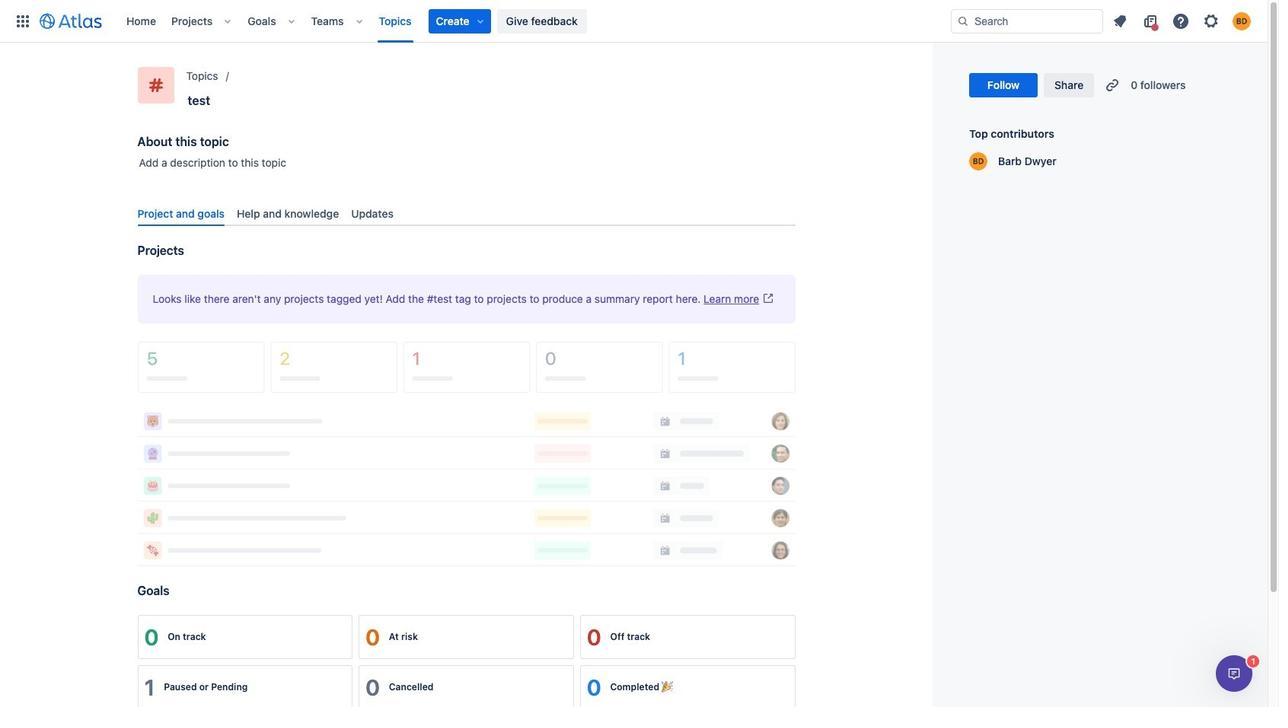Task type: locate. For each thing, give the bounding box(es) containing it.
account image
[[1233, 12, 1251, 30]]

banner
[[0, 0, 1268, 43]]

None search field
[[951, 9, 1103, 33]]

dialog
[[1216, 656, 1253, 692]]

search image
[[957, 15, 969, 27]]

tab list
[[131, 201, 801, 226]]

settings image
[[1202, 12, 1221, 30]]

Search field
[[951, 9, 1103, 33]]



Task type: vqa. For each thing, say whether or not it's contained in the screenshot.
list item in THE TOP ELEMENT
no



Task type: describe. For each thing, give the bounding box(es) containing it.
learn more image
[[762, 293, 775, 305]]

help image
[[1172, 12, 1190, 30]]

notifications image
[[1111, 12, 1129, 30]]

top element
[[9, 0, 951, 42]]

switch to... image
[[14, 12, 32, 30]]



